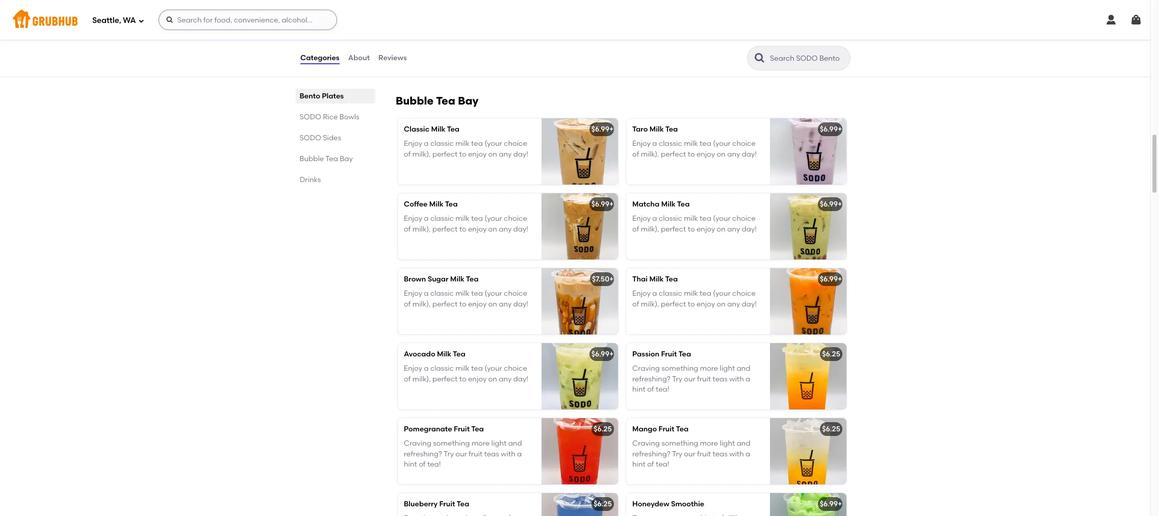 Task type: locate. For each thing, give the bounding box(es) containing it.
about button
[[348, 40, 370, 76]]

classic down the brown sugar milk tea
[[430, 289, 454, 298]]

$6.99 for thai milk tea
[[820, 275, 838, 284]]

classic for brown
[[430, 289, 454, 298]]

craving something more light and refreshing? try our fruit teas with a hint of tea!
[[632, 364, 751, 394], [404, 439, 522, 469], [632, 439, 751, 469]]

milk), for avocado
[[412, 375, 431, 383]]

fruit
[[661, 350, 677, 359], [454, 425, 470, 434], [659, 425, 674, 434], [439, 500, 455, 509]]

$7.50
[[592, 275, 609, 284]]

of down pomegranate
[[419, 460, 426, 469]]

milk), for brown
[[412, 300, 431, 308]]

bento
[[300, 92, 320, 100]]

sides
[[323, 134, 342, 142]]

tea right classic
[[447, 125, 460, 134]]

of down the matcha
[[632, 225, 639, 233]]

enjoy down classic
[[404, 139, 422, 148]]

passion
[[632, 350, 659, 359]]

our down mango fruit tea
[[684, 450, 696, 458]]

main navigation navigation
[[0, 0, 1151, 40]]

coffee milk tea image
[[542, 193, 618, 260]]

hint down mango
[[632, 460, 646, 469]]

our for passion fruit tea
[[684, 375, 696, 383]]

craving something more light and refreshing? try our fruit teas with a hint of tea! down mango fruit tea
[[632, 439, 751, 469]]

enjoy for classic
[[404, 139, 422, 148]]

classic down coffee milk tea
[[430, 214, 454, 223]]

perfect down taro milk tea
[[661, 150, 686, 158]]

refreshing? down pomegranate
[[404, 450, 442, 458]]

(your for avocado milk tea
[[485, 364, 502, 373]]

something down passion fruit tea
[[662, 364, 698, 373]]

something down mango fruit tea
[[662, 439, 698, 448]]

0 horizontal spatial bay
[[340, 155, 353, 163]]

classic for classic
[[430, 139, 454, 148]]

brown sugar milk tea image
[[542, 268, 618, 335]]

+
[[609, 125, 614, 134], [838, 125, 842, 134], [609, 200, 614, 209], [838, 200, 842, 209], [609, 275, 614, 284], [838, 275, 842, 284], [609, 350, 614, 359], [838, 500, 842, 509]]

enjoy for thai
[[632, 289, 651, 298]]

fruit right blueberry
[[439, 500, 455, 509]]

perfect
[[432, 150, 458, 158], [661, 150, 686, 158], [432, 225, 458, 233], [661, 225, 686, 233], [432, 300, 458, 308], [661, 300, 686, 308], [432, 375, 458, 383]]

sodo
[[300, 113, 321, 121], [300, 134, 321, 142]]

any for taro milk tea
[[727, 150, 740, 158]]

milk), for matcha
[[641, 225, 659, 233]]

enjoy for taro
[[632, 139, 651, 148]]

hint down passion
[[632, 385, 646, 394]]

refreshing? for mango
[[632, 450, 671, 458]]

1 horizontal spatial bubble tea bay
[[396, 94, 479, 107]]

milk for avocado milk tea
[[437, 350, 451, 359]]

wa
[[123, 16, 136, 25]]

hint for mango fruit tea
[[632, 460, 646, 469]]

tea!
[[656, 385, 669, 394], [427, 460, 441, 469], [656, 460, 669, 469]]

tea inside bubble tea bay tab
[[326, 155, 338, 163]]

milk right thai
[[649, 275, 664, 284]]

sodo sides
[[300, 134, 342, 142]]

$6.99 for classic milk tea
[[591, 125, 609, 134]]

svg image
[[138, 18, 144, 24]]

teas
[[713, 375, 728, 383], [484, 450, 499, 458], [713, 450, 728, 458]]

our down passion fruit tea
[[684, 375, 696, 383]]

refreshing? down mango
[[632, 450, 671, 458]]

tea for avocado milk tea
[[453, 350, 465, 359]]

0 vertical spatial sodo
[[300, 113, 321, 121]]

enjoy a classic milk tea (your choice of milk), perfect to enjoy on any day! for brown sugar milk tea
[[404, 289, 528, 308]]

tea for matcha milk tea
[[700, 214, 711, 223]]

try down mango fruit tea
[[672, 450, 682, 458]]

of for classic milk tea
[[404, 150, 411, 158]]

fruit right mango
[[659, 425, 674, 434]]

enjoy a classic milk tea (your choice of milk), perfect to enjoy on any day! down the brown sugar milk tea
[[404, 289, 528, 308]]

1 sodo from the top
[[300, 113, 321, 121]]

light
[[720, 364, 735, 373], [491, 439, 507, 448], [720, 439, 735, 448]]

enjoy a classic milk tea (your choice of milk), perfect to enjoy on any day! for matcha milk tea
[[632, 214, 757, 233]]

with for passion fruit tea
[[729, 375, 744, 383]]

perfect down classic milk tea
[[432, 150, 458, 158]]

of down classic
[[404, 150, 411, 158]]

bay up drinks tab
[[340, 155, 353, 163]]

milk right avocado
[[437, 350, 451, 359]]

of down thai
[[632, 300, 639, 308]]

(your for brown sugar milk tea
[[485, 289, 502, 298]]

something down the pomegranate fruit tea
[[433, 439, 470, 448]]

with
[[729, 375, 744, 383], [501, 450, 515, 458], [729, 450, 744, 458]]

milk), down 'coffee'
[[412, 225, 431, 233]]

on for taro milk tea
[[717, 150, 726, 158]]

tea right mango
[[676, 425, 689, 434]]

sodo rice bowls
[[300, 113, 360, 121]]

and
[[737, 364, 751, 373], [508, 439, 522, 448], [737, 439, 751, 448]]

fruit right pomegranate
[[454, 425, 470, 434]]

passion fruit tea
[[632, 350, 691, 359]]

plates
[[322, 92, 344, 100]]

bubble tea bay down "sodo sides"
[[300, 155, 353, 163]]

try
[[672, 375, 682, 383], [444, 450, 454, 458], [672, 450, 682, 458]]

perfect for matcha milk tea
[[661, 225, 686, 233]]

honeydew smoothie
[[632, 500, 704, 509]]

classic milk tea
[[404, 125, 460, 134]]

2 sodo from the top
[[300, 134, 321, 142]]

perfect down the brown sugar milk tea
[[432, 300, 458, 308]]

craving something more light and refreshing? try our fruit teas with a hint of tea! down the pomegranate fruit tea
[[404, 439, 522, 469]]

classic
[[430, 139, 454, 148], [659, 139, 682, 148], [430, 214, 454, 223], [659, 214, 682, 223], [430, 289, 454, 298], [659, 289, 682, 298], [430, 364, 454, 373]]

fruit
[[697, 375, 711, 383], [469, 450, 483, 458], [697, 450, 711, 458]]

on
[[488, 150, 497, 158], [717, 150, 726, 158], [488, 225, 497, 233], [717, 225, 726, 233], [488, 300, 497, 308], [717, 300, 726, 308], [488, 375, 497, 383]]

on for avocado milk tea
[[488, 375, 497, 383]]

enjoy a classic milk tea (your choice of milk), perfect to enjoy on any day! down thai milk tea
[[632, 289, 757, 308]]

milk
[[456, 139, 470, 148], [684, 139, 698, 148], [456, 214, 470, 223], [684, 214, 698, 223], [456, 289, 470, 298], [684, 289, 698, 298], [456, 364, 470, 373]]

1 horizontal spatial bay
[[458, 94, 479, 107]]

1 vertical spatial sodo
[[300, 134, 321, 142]]

bento plates
[[300, 92, 344, 100]]

something
[[662, 364, 698, 373], [433, 439, 470, 448], [662, 439, 698, 448]]

(your for coffee milk tea
[[485, 214, 502, 223]]

about
[[348, 53, 370, 62]]

rice
[[323, 113, 338, 121]]

tea down sides
[[326, 155, 338, 163]]

categories
[[300, 53, 339, 62]]

tea for taro milk tea
[[665, 125, 678, 134]]

tea for blueberry fruit tea
[[457, 500, 469, 509]]

sodo inside sodo rice bowls tab
[[300, 113, 321, 121]]

tea right taro
[[665, 125, 678, 134]]

enjoy for avocado
[[404, 364, 422, 373]]

$6.99 + for coffee milk tea
[[591, 200, 614, 209]]

on for thai milk tea
[[717, 300, 726, 308]]

sodo left "rice" at the top left
[[300, 113, 321, 121]]

tea right blueberry
[[457, 500, 469, 509]]

1 vertical spatial bay
[[340, 155, 353, 163]]

bubble up drinks
[[300, 155, 324, 163]]

on for classic milk tea
[[488, 150, 497, 158]]

tea
[[436, 94, 455, 107], [447, 125, 460, 134], [665, 125, 678, 134], [326, 155, 338, 163], [445, 200, 458, 209], [677, 200, 690, 209], [466, 275, 479, 284], [665, 275, 678, 284], [453, 350, 465, 359], [679, 350, 691, 359], [471, 425, 484, 434], [676, 425, 689, 434], [457, 500, 469, 509]]

$6.99
[[591, 125, 609, 134], [820, 125, 838, 134], [591, 200, 609, 209], [820, 200, 838, 209], [820, 275, 838, 284], [591, 350, 609, 359], [820, 500, 838, 509]]

0 horizontal spatial bubble
[[300, 155, 324, 163]]

smoothie
[[671, 500, 704, 509]]

enjoy down taro
[[632, 139, 651, 148]]

enjoy a classic milk tea (your choice of milk), perfect to enjoy on any day! down taro milk tea
[[632, 139, 757, 158]]

+ for classic milk tea
[[609, 125, 614, 134]]

to
[[459, 150, 466, 158], [688, 150, 695, 158], [459, 225, 466, 233], [688, 225, 695, 233], [459, 300, 466, 308], [688, 300, 695, 308], [459, 375, 466, 383]]

blueberry fruit tea image
[[542, 493, 618, 516]]

enjoy a classic milk tea (your choice of milk), perfect to enjoy on any day! for thai milk tea
[[632, 289, 757, 308]]

day!
[[513, 150, 528, 158], [742, 150, 757, 158], [513, 225, 528, 233], [742, 225, 757, 233], [513, 300, 528, 308], [742, 300, 757, 308], [513, 375, 528, 383]]

tea right 'coffee'
[[445, 200, 458, 209]]

milk for thai milk tea
[[684, 289, 698, 298]]

enjoy for thai milk tea
[[697, 300, 715, 308]]

matcha milk tea
[[632, 200, 690, 209]]

1 vertical spatial bubble tea bay
[[300, 155, 353, 163]]

svg image
[[1105, 14, 1117, 26], [1130, 14, 1142, 26], [166, 16, 174, 24]]

of down 'coffee'
[[404, 225, 411, 233]]

perfect for classic milk tea
[[432, 150, 458, 158]]

sodo rice bowls tab
[[300, 112, 371, 122]]

tea! down mango fruit tea
[[656, 460, 669, 469]]

more for mango fruit tea
[[700, 439, 718, 448]]

1 vertical spatial bubble
[[300, 155, 324, 163]]

enjoy a classic milk tea (your choice of milk), perfect to enjoy on any day! down classic milk tea
[[404, 139, 528, 158]]

try down passion fruit tea
[[672, 375, 682, 383]]

enjoy
[[404, 139, 422, 148], [632, 139, 651, 148], [404, 214, 422, 223], [632, 214, 651, 223], [404, 289, 422, 298], [632, 289, 651, 298], [404, 364, 422, 373]]

tea! down pomegranate
[[427, 460, 441, 469]]

craving down mango
[[632, 439, 660, 448]]

milk), down taro milk tea
[[641, 150, 659, 158]]

taro milk tea image
[[770, 118, 847, 185]]

day! for coffee milk tea
[[513, 225, 528, 233]]

milk),
[[412, 150, 431, 158], [641, 150, 659, 158], [412, 225, 431, 233], [641, 225, 659, 233], [412, 300, 431, 308], [641, 300, 659, 308], [412, 375, 431, 383]]

any for avocado milk tea
[[499, 375, 512, 383]]

tea for classic milk tea
[[471, 139, 483, 148]]

enjoy a classic milk tea (your choice of milk), perfect to enjoy on any day! for classic milk tea
[[404, 139, 528, 158]]

refreshing? down passion
[[632, 375, 671, 383]]

tea for matcha milk tea
[[677, 200, 690, 209]]

enjoy down 'coffee'
[[404, 214, 422, 223]]

tea for coffee milk tea
[[471, 214, 483, 223]]

choice for matcha milk tea
[[732, 214, 756, 223]]

tea right passion
[[679, 350, 691, 359]]

bubble tea bay inside tab
[[300, 155, 353, 163]]

enjoy a classic milk tea (your choice of milk), perfect to enjoy on any day! down avocado milk tea at the bottom left of page
[[404, 364, 528, 383]]

hint
[[632, 385, 646, 394], [404, 460, 417, 469], [632, 460, 646, 469]]

classic down taro milk tea
[[659, 139, 682, 148]]

craving down passion
[[632, 364, 660, 373]]

of down avocado
[[404, 375, 411, 383]]

enjoy a classic milk tea (your choice of milk), perfect to enjoy on any day! down coffee milk tea
[[404, 214, 528, 233]]

milk right the matcha
[[661, 200, 676, 209]]

fruit for mango
[[659, 425, 674, 434]]

bay inside tab
[[340, 155, 353, 163]]

$6.99 + for avocado milk tea
[[591, 350, 614, 359]]

pomegranate
[[404, 425, 452, 434]]

milk right taro
[[650, 125, 664, 134]]

classic milk tea image
[[542, 118, 618, 185]]

sodo sides tab
[[300, 133, 371, 143]]

enjoy for brown sugar milk tea
[[468, 300, 487, 308]]

sodo for sodo sides
[[300, 134, 321, 142]]

hint down pomegranate
[[404, 460, 417, 469]]

milk), down classic
[[412, 150, 431, 158]]

craving something more light and refreshing? try our fruit teas with a hint of tea! down passion fruit tea
[[632, 364, 751, 394]]

tea right avocado
[[453, 350, 465, 359]]

milk), down avocado
[[412, 375, 431, 383]]

0 vertical spatial bubble
[[396, 94, 434, 107]]

tea right the matcha
[[677, 200, 690, 209]]

sodo inside sodo sides tab
[[300, 134, 321, 142]]

milk), down the matcha
[[641, 225, 659, 233]]

milk), down brown
[[412, 300, 431, 308]]

with for pomegranate fruit tea
[[501, 450, 515, 458]]

craving
[[632, 364, 660, 373], [404, 439, 431, 448], [632, 439, 660, 448]]

of down brown
[[404, 300, 411, 308]]

refreshing?
[[632, 375, 671, 383], [404, 450, 442, 458], [632, 450, 671, 458]]

of down taro
[[632, 150, 639, 158]]

try down the pomegranate fruit tea
[[444, 450, 454, 458]]

enjoy for avocado milk tea
[[468, 375, 487, 383]]

enjoy a classic milk tea (your choice of milk), perfect to enjoy on any day! for coffee milk tea
[[404, 214, 528, 233]]

our down the pomegranate fruit tea
[[456, 450, 467, 458]]

tea! down passion fruit tea
[[656, 385, 669, 394]]

enjoy down brown
[[404, 289, 422, 298]]

(your
[[485, 139, 502, 148], [713, 139, 731, 148], [485, 214, 502, 223], [713, 214, 731, 223], [485, 289, 502, 298], [713, 289, 731, 298], [485, 364, 502, 373]]

try for mango
[[672, 450, 682, 458]]

tea for mango fruit tea
[[676, 425, 689, 434]]

enjoy
[[468, 150, 487, 158], [697, 150, 715, 158], [468, 225, 487, 233], [697, 225, 715, 233], [468, 300, 487, 308], [697, 300, 715, 308], [468, 375, 487, 383]]

matcha
[[632, 200, 660, 209]]

teas for passion fruit tea
[[713, 375, 728, 383]]

tea for thai milk tea
[[665, 275, 678, 284]]

drinks tab
[[300, 174, 371, 185]]

tea! for pomegranate
[[427, 460, 441, 469]]

bubble tea bay
[[396, 94, 479, 107], [300, 155, 353, 163]]

milk
[[431, 125, 445, 134], [650, 125, 664, 134], [429, 200, 444, 209], [661, 200, 676, 209], [450, 275, 464, 284], [649, 275, 664, 284], [437, 350, 451, 359]]

bay up classic milk tea
[[458, 94, 479, 107]]

sodo left sides
[[300, 134, 321, 142]]

0 horizontal spatial bubble tea bay
[[300, 155, 353, 163]]

craving down pomegranate
[[404, 439, 431, 448]]

blueberry
[[404, 500, 438, 509]]

bubble up classic
[[396, 94, 434, 107]]

of
[[404, 150, 411, 158], [632, 150, 639, 158], [404, 225, 411, 233], [632, 225, 639, 233], [404, 300, 411, 308], [632, 300, 639, 308], [404, 375, 411, 383], [647, 385, 654, 394], [419, 460, 426, 469], [647, 460, 654, 469]]

enjoy for matcha
[[632, 214, 651, 223]]

classic down matcha milk tea
[[659, 214, 682, 223]]

tea right pomegranate
[[471, 425, 484, 434]]

$6.99 +
[[591, 125, 614, 134], [820, 125, 842, 134], [591, 200, 614, 209], [820, 200, 842, 209], [820, 275, 842, 284], [591, 350, 614, 359], [820, 500, 842, 509]]

tea right thai
[[665, 275, 678, 284]]

milk), for thai
[[641, 300, 659, 308]]

brown
[[404, 275, 426, 284]]

sugar
[[428, 275, 449, 284]]

of for taro milk tea
[[632, 150, 639, 158]]

a
[[424, 139, 429, 148], [652, 139, 657, 148], [424, 214, 429, 223], [652, 214, 657, 223], [424, 289, 429, 298], [652, 289, 657, 298], [424, 364, 429, 373], [746, 375, 750, 383], [517, 450, 522, 458], [746, 450, 750, 458]]

bubble
[[396, 94, 434, 107], [300, 155, 324, 163]]

any
[[499, 150, 512, 158], [727, 150, 740, 158], [499, 225, 512, 233], [727, 225, 740, 233], [499, 300, 512, 308], [727, 300, 740, 308], [499, 375, 512, 383]]

perfect down coffee milk tea
[[432, 225, 458, 233]]

of for coffee milk tea
[[404, 225, 411, 233]]

enjoy down the matcha
[[632, 214, 651, 223]]

perfect down avocado milk tea at the bottom left of page
[[432, 375, 458, 383]]

choice for thai milk tea
[[732, 289, 756, 298]]

hint for pomegranate fruit tea
[[404, 460, 417, 469]]

reviews
[[378, 53, 407, 62]]

classic down classic milk tea
[[430, 139, 454, 148]]

milk right classic
[[431, 125, 445, 134]]

reviews button
[[378, 40, 407, 76]]

enjoy a classic milk tea (your choice of milk), perfect to enjoy on any day! down matcha milk tea
[[632, 214, 757, 233]]

choice
[[504, 139, 527, 148], [732, 139, 756, 148], [504, 214, 527, 223], [732, 214, 756, 223], [504, 289, 527, 298], [732, 289, 756, 298], [504, 364, 527, 373]]

tea for taro milk tea
[[700, 139, 711, 148]]

enjoy a classic milk tea (your choice of milk), perfect to enjoy on any day!
[[404, 139, 528, 158], [632, 139, 757, 158], [404, 214, 528, 233], [632, 214, 757, 233], [404, 289, 528, 308], [632, 289, 757, 308], [404, 364, 528, 383]]

milk), for taro
[[641, 150, 659, 158]]

$6.25
[[822, 350, 840, 359], [594, 425, 612, 434], [822, 425, 840, 434], [594, 500, 612, 509]]

choice for avocado milk tea
[[504, 364, 527, 373]]

perfect down thai milk tea
[[661, 300, 686, 308]]

milk right 'coffee'
[[429, 200, 444, 209]]

classic down thai milk tea
[[659, 289, 682, 298]]

classic down avocado milk tea at the bottom left of page
[[430, 364, 454, 373]]

fruit right passion
[[661, 350, 677, 359]]

1 horizontal spatial bubble
[[396, 94, 434, 107]]

enjoy a classic milk tea (your choice of milk), perfect to enjoy on any day! for taro milk tea
[[632, 139, 757, 158]]

enjoy down thai
[[632, 289, 651, 298]]

avocado
[[404, 350, 435, 359]]

tea
[[471, 139, 483, 148], [700, 139, 711, 148], [471, 214, 483, 223], [700, 214, 711, 223], [471, 289, 483, 298], [700, 289, 711, 298], [471, 364, 483, 373]]

coffee
[[404, 200, 428, 209]]

milk), down thai milk tea
[[641, 300, 659, 308]]

Search for food, convenience, alcohol... search field
[[158, 10, 337, 30]]

perfect down matcha milk tea
[[661, 225, 686, 233]]

our
[[684, 375, 696, 383], [456, 450, 467, 458], [684, 450, 696, 458]]

bay
[[458, 94, 479, 107], [340, 155, 353, 163]]

mango
[[632, 425, 657, 434]]

tea for classic milk tea
[[447, 125, 460, 134]]

more
[[700, 364, 718, 373], [472, 439, 490, 448], [700, 439, 718, 448]]

bubble tea bay up classic milk tea
[[396, 94, 479, 107]]

any for brown sugar milk tea
[[499, 300, 512, 308]]

enjoy down avocado
[[404, 364, 422, 373]]



Task type: vqa. For each thing, say whether or not it's contained in the screenshot.
the Salads
no



Task type: describe. For each thing, give the bounding box(es) containing it.
our for pomegranate fruit tea
[[456, 450, 467, 458]]

classic for avocado
[[430, 364, 454, 373]]

+ for honeydew smoothie
[[838, 500, 842, 509]]

1 horizontal spatial svg image
[[1105, 14, 1117, 26]]

taro milk tea
[[632, 125, 678, 134]]

a for classic
[[424, 139, 429, 148]]

light for mango fruit tea
[[720, 439, 735, 448]]

romain salad image
[[542, 7, 618, 73]]

classic
[[404, 125, 429, 134]]

brown sugar milk tea
[[404, 275, 479, 284]]

search icon image
[[754, 52, 766, 64]]

any for classic milk tea
[[499, 150, 512, 158]]

mango fruit tea image
[[770, 418, 847, 485]]

+ for avocado milk tea
[[609, 350, 614, 359]]

passion fruit tea image
[[770, 343, 847, 410]]

something for passion
[[662, 364, 698, 373]]

milk for matcha milk tea
[[661, 200, 676, 209]]

+ for thai milk tea
[[838, 275, 842, 284]]

pomegranate fruit tea
[[404, 425, 484, 434]]

categories button
[[300, 40, 340, 76]]

day! for brown sugar milk tea
[[513, 300, 528, 308]]

$6.99 for taro milk tea
[[820, 125, 838, 134]]

0 vertical spatial bubble tea bay
[[396, 94, 479, 107]]

bubble tea bay tab
[[300, 154, 371, 164]]

2 horizontal spatial svg image
[[1130, 14, 1142, 26]]

a for avocado
[[424, 364, 429, 373]]

milk for coffee milk tea
[[456, 214, 470, 223]]

fruit for mango fruit tea
[[697, 450, 711, 458]]

tea for brown sugar milk tea
[[471, 289, 483, 298]]

tea for avocado milk tea
[[471, 364, 483, 373]]

pomegranate fruit tea image
[[542, 418, 618, 485]]

sodo for sodo rice bowls
[[300, 113, 321, 121]]

perfect for thai milk tea
[[661, 300, 686, 308]]

bento plates tab
[[300, 91, 371, 101]]

to for avocado milk tea
[[459, 375, 466, 383]]

$7.50 +
[[592, 275, 614, 284]]

bowls
[[340, 113, 360, 121]]

blueberry fruit tea
[[404, 500, 469, 509]]

to for coffee milk tea
[[459, 225, 466, 233]]

a for coffee
[[424, 214, 429, 223]]

thai
[[632, 275, 648, 284]]

Search SODO Bento search field
[[769, 54, 847, 63]]

bubble inside tab
[[300, 155, 324, 163]]

$6.99 + for matcha milk tea
[[820, 200, 842, 209]]

and for passion fruit tea
[[737, 364, 751, 373]]

our for mango fruit tea
[[684, 450, 696, 458]]

tea up classic milk tea
[[436, 94, 455, 107]]

fruit for pomegranate
[[454, 425, 470, 434]]

$6.99 for honeydew smoothie
[[820, 500, 838, 509]]

milk for brown sugar milk tea
[[456, 289, 470, 298]]

0 vertical spatial bay
[[458, 94, 479, 107]]

day! for classic milk tea
[[513, 150, 528, 158]]

milk for coffee milk tea
[[429, 200, 444, 209]]

tea right "sugar"
[[466, 275, 479, 284]]

coffee milk tea
[[404, 200, 458, 209]]

tea for coffee milk tea
[[445, 200, 458, 209]]

classic for thai
[[659, 289, 682, 298]]

hint for passion fruit tea
[[632, 385, 646, 394]]

day! for matcha milk tea
[[742, 225, 757, 233]]

thai milk tea
[[632, 275, 678, 284]]

honeydew
[[632, 500, 669, 509]]

honeydew smoothie image
[[770, 493, 847, 516]]

fruit for passion fruit tea
[[697, 375, 711, 383]]

matcha milk tea image
[[770, 193, 847, 260]]

(your for thai milk tea
[[713, 289, 731, 298]]

craving for passion
[[632, 364, 660, 373]]

refreshing? for passion
[[632, 375, 671, 383]]

on for brown sugar milk tea
[[488, 300, 497, 308]]

day! for thai milk tea
[[742, 300, 757, 308]]

choice for brown sugar milk tea
[[504, 289, 527, 298]]

+ for taro milk tea
[[838, 125, 842, 134]]

to for brown sugar milk tea
[[459, 300, 466, 308]]

$6.99 for matcha milk tea
[[820, 200, 838, 209]]

craving something more light and refreshing? try our fruit teas with a hint of tea! for pomegranate fruit tea
[[404, 439, 522, 469]]

fruit for blueberry
[[439, 500, 455, 509]]

$6.99 + for taro milk tea
[[820, 125, 842, 134]]

tea! for mango
[[656, 460, 669, 469]]

mango fruit tea
[[632, 425, 689, 434]]

teas for mango fruit tea
[[713, 450, 728, 458]]

seattle, wa
[[92, 16, 136, 25]]

more for pomegranate fruit tea
[[472, 439, 490, 448]]

enjoy for coffee
[[404, 214, 422, 223]]

drinks
[[300, 175, 321, 184]]

avocado milk tea image
[[542, 343, 618, 410]]

milk for matcha milk tea
[[684, 214, 698, 223]]

enjoy for coffee milk tea
[[468, 225, 487, 233]]

fruit for pomegranate fruit tea
[[469, 450, 483, 458]]

+ for coffee milk tea
[[609, 200, 614, 209]]

avocado milk tea
[[404, 350, 465, 359]]

taro
[[632, 125, 648, 134]]

day! for taro milk tea
[[742, 150, 757, 158]]

$6.99 for avocado milk tea
[[591, 350, 609, 359]]

0 horizontal spatial svg image
[[166, 16, 174, 24]]

craving for pomegranate
[[404, 439, 431, 448]]

perfect for avocado milk tea
[[432, 375, 458, 383]]

craving something more light and refreshing? try our fruit teas with a hint of tea! for passion fruit tea
[[632, 364, 751, 394]]

tea for pomegranate fruit tea
[[471, 425, 484, 434]]

milk right "sugar"
[[450, 275, 464, 284]]

milk for thai milk tea
[[649, 275, 664, 284]]

tea for passion fruit tea
[[679, 350, 691, 359]]

milk for taro milk tea
[[684, 139, 698, 148]]

of down passion
[[647, 385, 654, 394]]

any for thai milk tea
[[727, 300, 740, 308]]

seattle,
[[92, 16, 121, 25]]

to for thai milk tea
[[688, 300, 695, 308]]

and for mango fruit tea
[[737, 439, 751, 448]]

a for taro
[[652, 139, 657, 148]]

any for coffee milk tea
[[499, 225, 512, 233]]

+ for brown sugar milk tea
[[609, 275, 614, 284]]

+ for matcha milk tea
[[838, 200, 842, 209]]

enjoy a classic milk tea (your choice of milk), perfect to enjoy on any day! for avocado milk tea
[[404, 364, 528, 383]]

enjoy for taro milk tea
[[697, 150, 715, 158]]

thai milk tea image
[[770, 268, 847, 335]]

of down mango
[[647, 460, 654, 469]]

$6.25 for pomegranate fruit tea
[[594, 425, 612, 434]]

light for passion fruit tea
[[720, 364, 735, 373]]



